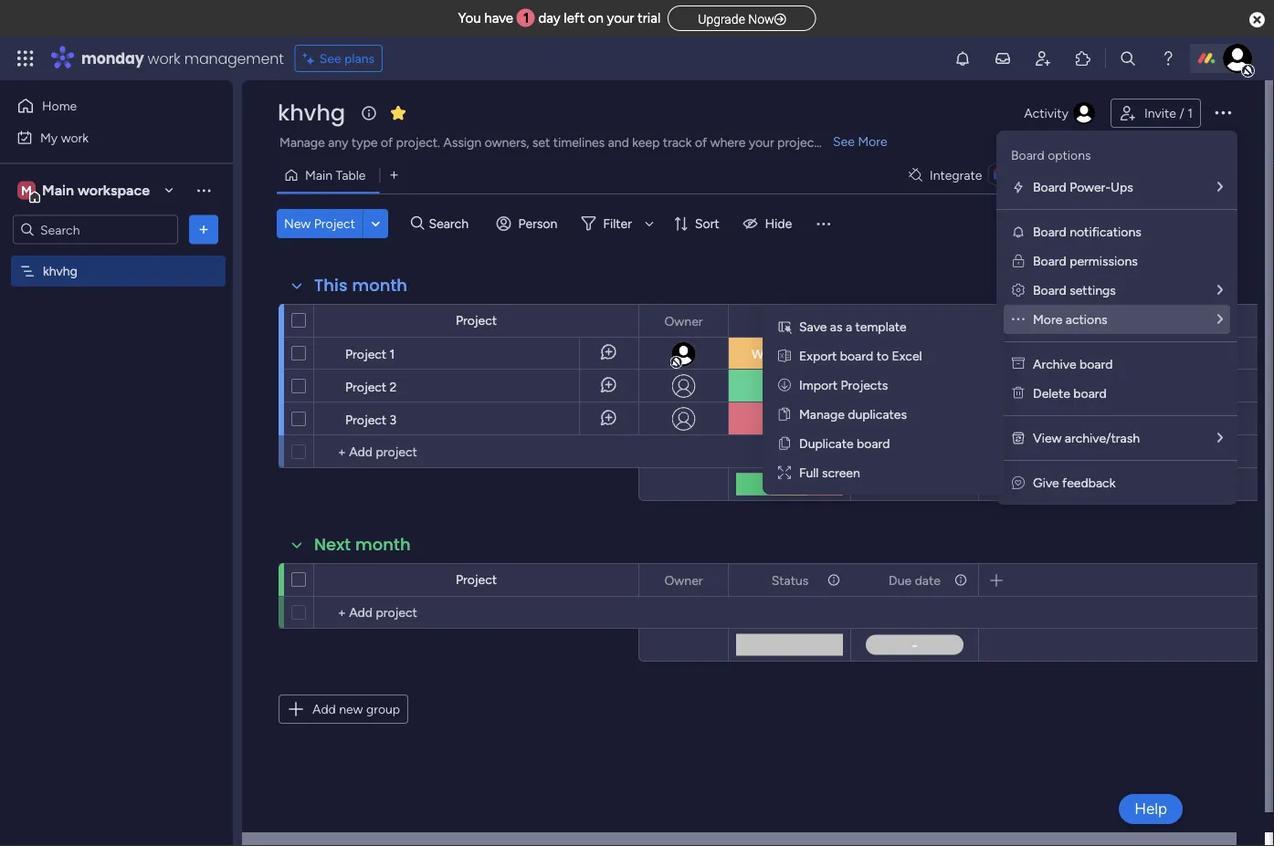 Task type: vqa. For each thing, say whether or not it's contained in the screenshot.
top or
no



Task type: describe. For each thing, give the bounding box(es) containing it.
date for 1st due date field from the bottom
[[915, 573, 941, 588]]

full
[[799, 465, 819, 481]]

see plans
[[319, 51, 375, 66]]

column information image for due date
[[954, 573, 968, 588]]

list arrow image for more actions
[[1218, 313, 1223, 326]]

board for board power-ups
[[1033, 179, 1067, 195]]

upgrade
[[698, 11, 745, 26]]

see for see plans
[[319, 51, 341, 66]]

more actions
[[1033, 312, 1107, 327]]

board for board settings
[[1033, 283, 1067, 298]]

gary orlando image
[[1223, 44, 1252, 73]]

view archive/trash
[[1033, 431, 1140, 446]]

project
[[777, 135, 819, 150]]

give
[[1033, 475, 1059, 491]]

1 of from the left
[[381, 135, 393, 150]]

it
[[820, 347, 828, 362]]

any
[[328, 135, 348, 150]]

search everything image
[[1119, 49, 1137, 68]]

board power-ups
[[1033, 179, 1133, 195]]

main for main workspace
[[42, 182, 74, 199]]

dapulse integrations image
[[909, 169, 922, 182]]

manage any type of project. assign owners, set timelines and keep track of where your project stands.
[[279, 135, 863, 150]]

v2 fullscreen slim image
[[778, 465, 791, 481]]

/
[[1179, 105, 1184, 121]]

column information image for status
[[827, 314, 841, 328]]

hide
[[765, 216, 792, 232]]

workspace selection element
[[17, 179, 153, 203]]

project 2
[[345, 379, 397, 395]]

dapulse close image
[[1250, 11, 1265, 29]]

board for board options
[[1011, 148, 1045, 163]]

dapulse admin menu image
[[1012, 283, 1025, 298]]

project 1
[[345, 346, 395, 362]]

1 vertical spatial on
[[802, 347, 817, 362]]

dapulse rightstroke image
[[774, 12, 786, 26]]

this
[[314, 274, 348, 297]]

board power-ups image
[[1011, 180, 1026, 195]]

1 due date field from the top
[[884, 311, 945, 331]]

export board to excel
[[799, 348, 922, 364]]

1 due from the top
[[889, 313, 912, 329]]

main table
[[305, 168, 366, 183]]

ups
[[1111, 179, 1133, 195]]

board for delete
[[1074, 386, 1107, 401]]

my work button
[[11, 123, 196, 152]]

archive/trash
[[1065, 431, 1140, 446]]

month for this month
[[352, 274, 407, 297]]

day
[[538, 10, 560, 26]]

import projects
[[799, 378, 888, 393]]

sort button
[[666, 209, 730, 238]]

am
[[959, 347, 977, 362]]

Next month field
[[310, 533, 415, 557]]

remove from favorites image
[[389, 104, 407, 122]]

v2 overdue deadline image
[[858, 411, 872, 428]]

board for board notifications
[[1033, 224, 1067, 240]]

save as a template image
[[777, 320, 792, 334]]

upgrade now
[[698, 11, 774, 26]]

1 vertical spatial more
[[1033, 312, 1063, 327]]

help button
[[1119, 795, 1183, 825]]

track
[[663, 135, 692, 150]]

manage duplicates
[[799, 407, 907, 422]]

person button
[[489, 209, 568, 238]]

board notifications image
[[1011, 225, 1026, 239]]

this month
[[314, 274, 407, 297]]

status field for next month
[[767, 570, 813, 590]]

m
[[21, 183, 32, 198]]

1 for have
[[523, 10, 529, 26]]

2 of from the left
[[695, 135, 707, 150]]

2 due from the top
[[889, 573, 912, 588]]

09:00
[[924, 347, 956, 362]]

filter
[[603, 216, 632, 232]]

where
[[710, 135, 746, 150]]

next
[[314, 533, 351, 557]]

activity
[[1024, 105, 1069, 121]]

3
[[390, 412, 397, 427]]

owner for 1st owner field
[[664, 313, 703, 329]]

project 3
[[345, 412, 397, 427]]

khvhg list box
[[0, 252, 233, 533]]

autopilot image
[[1097, 163, 1113, 186]]

nov 15, 09:00 am
[[881, 347, 977, 362]]

invite
[[1144, 105, 1176, 121]]

sort
[[695, 216, 719, 232]]

main workspace
[[42, 182, 150, 199]]

v2 duplicate 2 outline image
[[779, 436, 790, 452]]

status for next month
[[772, 573, 809, 588]]

assign
[[443, 135, 482, 150]]

invite / 1 button
[[1111, 99, 1201, 128]]

v2 done deadline image
[[858, 378, 872, 395]]

0 vertical spatial khvhg
[[278, 98, 345, 128]]

actions
[[1066, 312, 1107, 327]]

power-
[[1070, 179, 1111, 195]]

screen
[[822, 465, 860, 481]]

management
[[184, 48, 284, 69]]

and
[[608, 135, 629, 150]]

you
[[458, 10, 481, 26]]

+ Add project text field
[[323, 441, 630, 463]]

see for see more
[[833, 134, 855, 149]]

set
[[532, 135, 550, 150]]

options image
[[195, 221, 213, 239]]

workspace image
[[17, 180, 36, 200]]

0 horizontal spatial your
[[607, 10, 634, 26]]

give feedback
[[1033, 475, 1116, 491]]

work for my
[[61, 130, 89, 145]]

view
[[1033, 431, 1062, 446]]

view archive/trash image
[[1011, 431, 1026, 446]]

options image
[[1212, 101, 1234, 123]]

duplicates
[[848, 407, 907, 422]]

owner for 1st owner field from the bottom of the page
[[664, 573, 703, 588]]

board for archive
[[1080, 357, 1113, 372]]

+ Add project text field
[[323, 602, 630, 624]]

invite / 1
[[1144, 105, 1193, 121]]

Search in workspace field
[[38, 219, 153, 240]]

main for main table
[[305, 168, 332, 183]]

angle down image
[[371, 217, 380, 231]]

as
[[830, 319, 843, 335]]

v2 user feedback image
[[1012, 475, 1025, 491]]

notifications
[[1070, 224, 1141, 240]]

working
[[752, 347, 799, 362]]

month for next month
[[355, 533, 411, 557]]

save
[[799, 319, 827, 335]]

duplicate board
[[799, 436, 890, 452]]

list arrow image for view archive/trash
[[1218, 432, 1223, 445]]

home button
[[11, 91, 196, 121]]

my
[[40, 130, 58, 145]]

board permissions
[[1033, 253, 1138, 269]]

feedback
[[1062, 475, 1116, 491]]

delete
[[1033, 386, 1070, 401]]

monday
[[81, 48, 144, 69]]

delete board
[[1033, 386, 1107, 401]]

dapulse archived image
[[1012, 357, 1025, 372]]

group
[[366, 702, 400, 717]]

v2 overdue deadline image
[[858, 346, 872, 363]]



Task type: locate. For each thing, give the bounding box(es) containing it.
board right v2 permission outline 'image'
[[1033, 253, 1067, 269]]

on right left
[[588, 10, 604, 26]]

nov for nov 15, 09:00 am
[[881, 347, 903, 362]]

to
[[876, 348, 889, 364]]

board
[[840, 348, 873, 364], [1080, 357, 1113, 372], [1074, 386, 1107, 401], [857, 436, 890, 452]]

2
[[390, 379, 397, 395]]

v2 duplicate o image
[[779, 407, 790, 422]]

0 horizontal spatial 1
[[390, 346, 395, 362]]

0 horizontal spatial see
[[319, 51, 341, 66]]

template
[[855, 319, 907, 335]]

board right board notifications icon
[[1033, 224, 1067, 240]]

1 vertical spatial month
[[355, 533, 411, 557]]

2 list arrow image from the top
[[1218, 284, 1223, 297]]

timelines
[[553, 135, 605, 150]]

stands.
[[822, 135, 863, 150]]

save as a template
[[799, 319, 907, 335]]

nov left 15
[[896, 412, 918, 427]]

khvhg field
[[273, 98, 350, 128]]

menu image
[[814, 215, 832, 233]]

1 vertical spatial work
[[61, 130, 89, 145]]

month inside field
[[355, 533, 411, 557]]

add
[[312, 702, 336, 717]]

0 vertical spatial owner
[[664, 313, 703, 329]]

2 due date from the top
[[889, 573, 941, 588]]

type
[[352, 135, 378, 150]]

1 vertical spatial status
[[772, 573, 809, 588]]

arrow down image
[[638, 213, 660, 235]]

0 vertical spatial due date
[[889, 313, 941, 329]]

column information image up am
[[954, 314, 968, 328]]

now
[[748, 11, 774, 26]]

khvhg up any on the left of page
[[278, 98, 345, 128]]

archive board
[[1033, 357, 1113, 372]]

date for 2nd due date field from the bottom
[[915, 313, 941, 329]]

1 vertical spatial your
[[749, 135, 774, 150]]

select product image
[[16, 49, 35, 68]]

Due date field
[[884, 311, 945, 331], [884, 570, 945, 590]]

new project
[[284, 216, 355, 232]]

1 horizontal spatial your
[[749, 135, 774, 150]]

1 status from the top
[[772, 313, 809, 329]]

1 column information image from the left
[[827, 314, 841, 328]]

move to image
[[778, 378, 791, 393]]

project inside button
[[314, 216, 355, 232]]

v2 permission outline image
[[1013, 253, 1024, 269]]

board for board permissions
[[1033, 253, 1067, 269]]

you have 1 day left on your trial
[[458, 10, 661, 26]]

manage for manage duplicates
[[799, 407, 845, 422]]

1 horizontal spatial work
[[148, 48, 180, 69]]

1 vertical spatial status field
[[767, 570, 813, 590]]

manage
[[279, 135, 325, 150], [799, 407, 845, 422]]

permissions
[[1070, 253, 1138, 269]]

1 up 2
[[390, 346, 395, 362]]

stuck
[[773, 411, 806, 427]]

due date for 1st due date field from the bottom
[[889, 573, 941, 588]]

main
[[305, 168, 332, 183], [42, 182, 74, 199]]

settings
[[1070, 283, 1116, 298]]

1 left day
[[523, 10, 529, 26]]

1 right /
[[1188, 105, 1193, 121]]

0 vertical spatial your
[[607, 10, 634, 26]]

0 horizontal spatial main
[[42, 182, 74, 199]]

show board description image
[[358, 104, 380, 122]]

a
[[846, 319, 852, 335]]

work
[[148, 48, 180, 69], [61, 130, 89, 145]]

see
[[319, 51, 341, 66], [833, 134, 855, 149]]

2 vertical spatial 1
[[390, 346, 395, 362]]

due date for 2nd due date field from the bottom
[[889, 313, 941, 329]]

due
[[889, 313, 912, 329], [889, 573, 912, 588]]

status for this month
[[772, 313, 809, 329]]

archive
[[1033, 357, 1076, 372]]

2 status field from the top
[[767, 570, 813, 590]]

your right where
[[749, 135, 774, 150]]

0 vertical spatial work
[[148, 48, 180, 69]]

keep
[[632, 135, 660, 150]]

column information image for status
[[827, 573, 841, 588]]

board left the to
[[840, 348, 873, 364]]

board right dapulse admin menu image
[[1033, 283, 1067, 298]]

hide button
[[736, 209, 803, 238]]

0 vertical spatial on
[[588, 10, 604, 26]]

0 vertical spatial status field
[[767, 311, 813, 331]]

board notifications
[[1033, 224, 1141, 240]]

work inside button
[[61, 130, 89, 145]]

0 vertical spatial date
[[915, 313, 941, 329]]

1 vertical spatial owner field
[[660, 570, 707, 590]]

new project button
[[277, 209, 362, 238]]

work right my
[[61, 130, 89, 145]]

date
[[915, 313, 941, 329], [915, 573, 941, 588]]

1 horizontal spatial khvhg
[[278, 98, 345, 128]]

2 owner field from the top
[[660, 570, 707, 590]]

2 date from the top
[[915, 573, 941, 588]]

2 horizontal spatial 1
[[1188, 105, 1193, 121]]

on left "it"
[[802, 347, 817, 362]]

invite members image
[[1034, 49, 1052, 68]]

board down v2 overdue deadline image
[[857, 436, 890, 452]]

home
[[42, 98, 77, 114]]

0 horizontal spatial manage
[[279, 135, 325, 150]]

filter button
[[574, 209, 660, 238]]

manage down import
[[799, 407, 845, 422]]

my work
[[40, 130, 89, 145]]

projects
[[841, 378, 888, 393]]

1 vertical spatial due date
[[889, 573, 941, 588]]

Owner field
[[660, 311, 707, 331], [660, 570, 707, 590]]

new
[[339, 702, 363, 717]]

list arrow image
[[1218, 180, 1223, 194], [1218, 284, 1223, 297], [1218, 313, 1223, 326], [1218, 432, 1223, 445]]

person
[[518, 216, 557, 232]]

column information image for due date
[[954, 314, 968, 328]]

more right project
[[858, 134, 887, 149]]

1 horizontal spatial on
[[802, 347, 817, 362]]

0 horizontal spatial on
[[588, 10, 604, 26]]

3 list arrow image from the top
[[1218, 313, 1223, 326]]

khvhg inside list box
[[43, 264, 77, 279]]

option
[[0, 255, 233, 258]]

1 horizontal spatial column information image
[[954, 314, 968, 328]]

1 status field from the top
[[767, 311, 813, 331]]

1 horizontal spatial 1
[[523, 10, 529, 26]]

2 column information image from the left
[[954, 573, 968, 588]]

due date
[[889, 313, 941, 329], [889, 573, 941, 588]]

import from excel template outline image
[[778, 348, 791, 364]]

add new group button
[[279, 695, 408, 724]]

on
[[588, 10, 604, 26], [802, 347, 817, 362]]

1 column information image from the left
[[827, 573, 841, 588]]

duplicate
[[799, 436, 854, 452]]

1 owner field from the top
[[660, 311, 707, 331]]

4 list arrow image from the top
[[1218, 432, 1223, 445]]

automate
[[1120, 168, 1177, 183]]

month
[[352, 274, 407, 297], [355, 533, 411, 557]]

column information image left the a
[[827, 314, 841, 328]]

see more
[[833, 134, 887, 149]]

board right board power-ups icon
[[1033, 179, 1067, 195]]

notifications image
[[954, 49, 972, 68]]

manage down khvhg field
[[279, 135, 325, 150]]

0 horizontal spatial of
[[381, 135, 393, 150]]

2 column information image from the left
[[954, 314, 968, 328]]

your left "trial"
[[607, 10, 634, 26]]

khvhg down "search in workspace" field at the top left of the page
[[43, 264, 77, 279]]

1 horizontal spatial column information image
[[954, 573, 968, 588]]

1 vertical spatial due
[[889, 573, 912, 588]]

v2 delete line image
[[1012, 386, 1025, 401]]

1 vertical spatial 1
[[1188, 105, 1193, 121]]

status
[[772, 313, 809, 329], [772, 573, 809, 588]]

status field for this month
[[767, 311, 813, 331]]

1 horizontal spatial of
[[695, 135, 707, 150]]

2 status from the top
[[772, 573, 809, 588]]

khvhg
[[278, 98, 345, 128], [43, 264, 77, 279]]

1 vertical spatial date
[[915, 573, 941, 588]]

work right monday
[[148, 48, 180, 69]]

more dots image
[[1012, 312, 1025, 327]]

board down archive board
[[1074, 386, 1107, 401]]

nov
[[881, 347, 903, 362], [896, 412, 918, 427]]

1 inside button
[[1188, 105, 1193, 121]]

next month
[[314, 533, 411, 557]]

activity button
[[1017, 99, 1103, 128]]

month right the next
[[355, 533, 411, 557]]

1 vertical spatial see
[[833, 134, 855, 149]]

1 owner from the top
[[664, 313, 703, 329]]

v2 search image
[[411, 213, 424, 234]]

nov for nov 15
[[896, 412, 918, 427]]

0 vertical spatial 1
[[523, 10, 529, 26]]

main inside workspace selection element
[[42, 182, 74, 199]]

0 vertical spatial due
[[889, 313, 912, 329]]

Search field
[[424, 211, 479, 237]]

see inside button
[[319, 51, 341, 66]]

0 vertical spatial month
[[352, 274, 407, 297]]

owners,
[[485, 135, 529, 150]]

2 due date field from the top
[[884, 570, 945, 590]]

collapse board header image
[[1218, 168, 1233, 183]]

1 vertical spatial owner
[[664, 573, 703, 588]]

nov left 15,
[[881, 347, 903, 362]]

list arrow image for board settings
[[1218, 284, 1223, 297]]

column information image
[[827, 573, 841, 588], [954, 573, 968, 588]]

Status field
[[767, 311, 813, 331], [767, 570, 813, 590]]

upgrade now link
[[668, 5, 816, 31]]

main inside the "main table" button
[[305, 168, 332, 183]]

0 vertical spatial nov
[[881, 347, 903, 362]]

1 for /
[[1188, 105, 1193, 121]]

0 vertical spatial manage
[[279, 135, 325, 150]]

2 owner from the top
[[664, 573, 703, 588]]

board
[[1011, 148, 1045, 163], [1033, 179, 1067, 195], [1033, 224, 1067, 240], [1033, 253, 1067, 269], [1033, 283, 1067, 298]]

more right more dots image
[[1033, 312, 1063, 327]]

0 horizontal spatial column information image
[[827, 573, 841, 588]]

workspace options image
[[195, 181, 213, 199]]

board up 'delete board'
[[1080, 357, 1113, 372]]

add new group
[[312, 702, 400, 717]]

1 vertical spatial nov
[[896, 412, 918, 427]]

of right type
[[381, 135, 393, 150]]

see left plans
[[319, 51, 341, 66]]

help image
[[1159, 49, 1177, 68]]

integrate
[[930, 168, 982, 183]]

0 vertical spatial see
[[319, 51, 341, 66]]

working on it
[[752, 347, 828, 362]]

manage for manage any type of project. assign owners, set timelines and keep track of where your project stands.
[[279, 135, 325, 150]]

menu containing board options
[[996, 131, 1238, 505]]

main left table
[[305, 168, 332, 183]]

menu
[[996, 131, 1238, 505]]

1 horizontal spatial more
[[1033, 312, 1063, 327]]

1 vertical spatial manage
[[799, 407, 845, 422]]

1 horizontal spatial manage
[[799, 407, 845, 422]]

trial
[[638, 10, 661, 26]]

of
[[381, 135, 393, 150], [695, 135, 707, 150]]

1 vertical spatial khvhg
[[43, 264, 77, 279]]

import
[[799, 378, 838, 393]]

0 vertical spatial due date field
[[884, 311, 945, 331]]

new
[[284, 216, 311, 232]]

1 horizontal spatial main
[[305, 168, 332, 183]]

have
[[484, 10, 513, 26]]

1 date from the top
[[915, 313, 941, 329]]

board up board power-ups icon
[[1011, 148, 1045, 163]]

board for duplicate
[[857, 436, 890, 452]]

1 vertical spatial due date field
[[884, 570, 945, 590]]

full screen
[[799, 465, 860, 481]]

main right workspace image
[[42, 182, 74, 199]]

monday work management
[[81, 48, 284, 69]]

column information image
[[827, 314, 841, 328], [954, 314, 968, 328]]

your
[[607, 10, 634, 26], [749, 135, 774, 150]]

done
[[774, 379, 805, 394]]

1 due date from the top
[[889, 313, 941, 329]]

0 horizontal spatial column information image
[[827, 314, 841, 328]]

see right project
[[833, 134, 855, 149]]

0 horizontal spatial work
[[61, 130, 89, 145]]

apps image
[[1074, 49, 1092, 68]]

of right track
[[695, 135, 707, 150]]

left
[[564, 10, 585, 26]]

see more link
[[831, 132, 889, 151]]

0 horizontal spatial khvhg
[[43, 264, 77, 279]]

This month field
[[310, 274, 412, 298]]

month inside "field"
[[352, 274, 407, 297]]

month right this
[[352, 274, 407, 297]]

plans
[[344, 51, 375, 66]]

1 list arrow image from the top
[[1218, 180, 1223, 194]]

0 vertical spatial owner field
[[660, 311, 707, 331]]

board for export
[[840, 348, 873, 364]]

board settings
[[1033, 283, 1116, 298]]

1 horizontal spatial see
[[833, 134, 855, 149]]

nov 15
[[896, 412, 933, 427]]

work for monday
[[148, 48, 180, 69]]

0 horizontal spatial more
[[858, 134, 887, 149]]

0 vertical spatial status
[[772, 313, 809, 329]]

add view image
[[390, 169, 398, 182]]

inbox image
[[994, 49, 1012, 68]]

list arrow image for board power-ups
[[1218, 180, 1223, 194]]

0 vertical spatial more
[[858, 134, 887, 149]]



